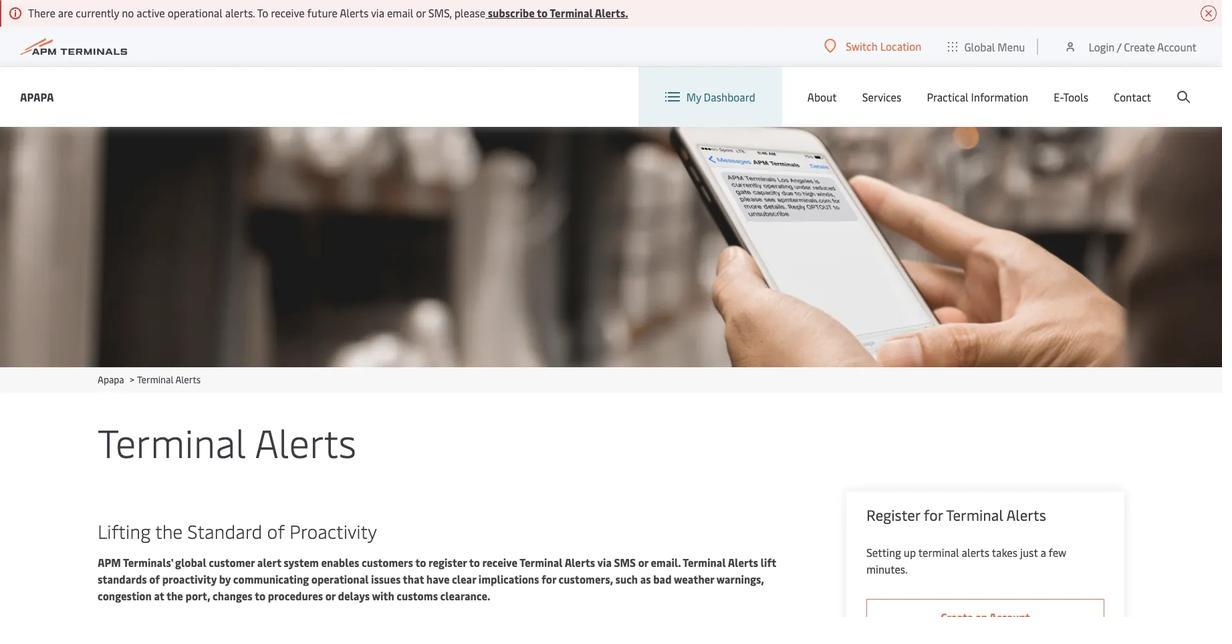 Task type: locate. For each thing, give the bounding box(es) containing it.
just
[[1020, 546, 1038, 560]]

global
[[964, 39, 995, 54]]

minutes.
[[866, 562, 908, 577]]

0 horizontal spatial of
[[149, 572, 160, 587]]

procedures
[[268, 589, 323, 604]]

the
[[155, 519, 183, 544], [166, 589, 183, 604]]

1 horizontal spatial via
[[597, 556, 612, 570]]

or left delays
[[325, 589, 336, 604]]

proactivity
[[290, 519, 377, 544]]

or left sms,
[[416, 5, 426, 20]]

for left customers,
[[542, 572, 556, 587]]

sms
[[614, 556, 636, 570]]

of up at in the bottom left of the page
[[149, 572, 160, 587]]

account
[[1157, 39, 1197, 54]]

create
[[1124, 39, 1155, 54]]

have
[[426, 572, 450, 587]]

0 horizontal spatial via
[[371, 5, 384, 20]]

to down the communicating
[[255, 589, 266, 604]]

location
[[880, 39, 922, 53]]

receive inside apm terminals' global customer alert system enables customers to register to receive terminal alerts via sms or email. terminal alerts lift standards of proactivity by communicating operational issues that have clear implications for customers, such as bad weather warnings, congestion at the port, changes to procedures or delays with customs clearance.
[[482, 556, 518, 570]]

takes
[[992, 546, 1018, 560]]

apm terminals launches global customer alerts solution image
[[0, 127, 1222, 368]]

1 horizontal spatial for
[[924, 505, 943, 526]]

1 vertical spatial apapa
[[98, 374, 124, 386]]

terminal
[[918, 546, 959, 560]]

close alert image
[[1201, 5, 1217, 21]]

/
[[1117, 39, 1121, 54]]

lifting
[[98, 519, 151, 544]]

0 horizontal spatial or
[[325, 589, 336, 604]]

1 horizontal spatial receive
[[482, 556, 518, 570]]

receive
[[271, 5, 305, 20], [482, 556, 518, 570]]

of
[[267, 519, 285, 544], [149, 572, 160, 587]]

register
[[429, 556, 467, 570]]

standards
[[98, 572, 147, 587]]

operational right active
[[168, 5, 223, 20]]

0 vertical spatial operational
[[168, 5, 223, 20]]

apapa link
[[20, 89, 54, 105], [98, 374, 124, 386]]

1 vertical spatial receive
[[482, 556, 518, 570]]

global menu button
[[935, 26, 1039, 67]]

1 vertical spatial the
[[166, 589, 183, 604]]

or up as
[[638, 556, 649, 570]]

as
[[640, 572, 651, 587]]

please
[[454, 5, 485, 20]]

register for terminal alerts
[[866, 505, 1046, 526]]

1 horizontal spatial apapa link
[[98, 374, 124, 386]]

practical information
[[927, 90, 1028, 104]]

terminal
[[550, 5, 593, 20], [137, 374, 173, 386], [98, 416, 246, 469], [946, 505, 1003, 526], [520, 556, 563, 570], [683, 556, 726, 570]]

1 vertical spatial operational
[[311, 572, 369, 587]]

0 vertical spatial via
[[371, 5, 384, 20]]

alerts
[[962, 546, 990, 560]]

0 horizontal spatial for
[[542, 572, 556, 587]]

such
[[615, 572, 638, 587]]

email
[[387, 5, 413, 20]]

via left email
[[371, 5, 384, 20]]

via left sms at the bottom right
[[597, 556, 612, 570]]

future
[[307, 5, 338, 20]]

information
[[971, 90, 1028, 104]]

operational
[[168, 5, 223, 20], [311, 572, 369, 587]]

apapa
[[20, 89, 54, 104], [98, 374, 124, 386]]

customer
[[209, 556, 255, 570]]

global menu
[[964, 39, 1025, 54]]

switch location
[[846, 39, 922, 53]]

0 vertical spatial or
[[416, 5, 426, 20]]

1 vertical spatial of
[[149, 572, 160, 587]]

or
[[416, 5, 426, 20], [638, 556, 649, 570], [325, 589, 336, 604]]

terminal down apapa > terminal alerts
[[98, 416, 246, 469]]

1 vertical spatial apapa link
[[98, 374, 124, 386]]

1 vertical spatial or
[[638, 556, 649, 570]]

up
[[904, 546, 916, 560]]

bad
[[653, 572, 672, 587]]

customers,
[[559, 572, 613, 587]]

e-
[[1054, 90, 1063, 104]]

a
[[1041, 546, 1046, 560]]

few
[[1049, 546, 1067, 560]]

communicating
[[233, 572, 309, 587]]

1 horizontal spatial or
[[416, 5, 426, 20]]

of inside apm terminals' global customer alert system enables customers to register to receive terminal alerts via sms or email. terminal alerts lift standards of proactivity by communicating operational issues that have clear implications for customers, such as bad weather warnings, congestion at the port, changes to procedures or delays with customs clearance.
[[149, 572, 160, 587]]

apapa for apapa > terminal alerts
[[98, 374, 124, 386]]

1 vertical spatial via
[[597, 556, 612, 570]]

weather
[[674, 572, 714, 587]]

terminal right > at bottom left
[[137, 374, 173, 386]]

the right at in the bottom left of the page
[[166, 589, 183, 604]]

receive right to
[[271, 5, 305, 20]]

standard
[[187, 519, 262, 544]]

receive up implications
[[482, 556, 518, 570]]

1 horizontal spatial apapa
[[98, 374, 124, 386]]

0 vertical spatial apapa link
[[20, 89, 54, 105]]

to
[[537, 5, 548, 20], [415, 556, 426, 570], [469, 556, 480, 570], [255, 589, 266, 604]]

delays
[[338, 589, 370, 604]]

customers
[[362, 556, 413, 570]]

the up terminals'
[[155, 519, 183, 544]]

apm
[[98, 556, 121, 570]]

0 horizontal spatial operational
[[168, 5, 223, 20]]

operational down 'enables'
[[311, 572, 369, 587]]

apapa for apapa
[[20, 89, 54, 104]]

my dashboard
[[686, 90, 755, 104]]

there are currently no active operational alerts. to receive future alerts via email or sms, please subscribe to terminal alerts.
[[28, 5, 628, 20]]

terminal up alerts
[[946, 505, 1003, 526]]

to up that
[[415, 556, 426, 570]]

for
[[924, 505, 943, 526], [542, 572, 556, 587]]

of up alert at the left of the page
[[267, 519, 285, 544]]

tools
[[1063, 90, 1088, 104]]

0 vertical spatial for
[[924, 505, 943, 526]]

0 vertical spatial receive
[[271, 5, 305, 20]]

contact button
[[1114, 67, 1151, 127]]

1 horizontal spatial of
[[267, 519, 285, 544]]

terminal left alerts. at top
[[550, 5, 593, 20]]

1 vertical spatial for
[[542, 572, 556, 587]]

0 horizontal spatial receive
[[271, 5, 305, 20]]

terminal alerts
[[98, 416, 356, 469]]

contact
[[1114, 90, 1151, 104]]

for up terminal
[[924, 505, 943, 526]]

alerts
[[340, 5, 369, 20], [175, 374, 201, 386], [255, 416, 356, 469], [1007, 505, 1046, 526], [565, 556, 595, 570], [728, 556, 758, 570]]

0 vertical spatial apapa
[[20, 89, 54, 104]]

0 horizontal spatial apapa
[[20, 89, 54, 104]]

1 horizontal spatial operational
[[311, 572, 369, 587]]

alerts.
[[225, 5, 255, 20]]

via
[[371, 5, 384, 20], [597, 556, 612, 570]]

customs
[[397, 589, 438, 604]]

the inside apm terminals' global customer alert system enables customers to register to receive terminal alerts via sms or email. terminal alerts lift standards of proactivity by communicating operational issues that have clear implications for customers, such as bad weather warnings, congestion at the port, changes to procedures or delays with customs clearance.
[[166, 589, 183, 604]]



Task type: describe. For each thing, give the bounding box(es) containing it.
practical information button
[[927, 67, 1028, 127]]

menu
[[998, 39, 1025, 54]]

practical
[[927, 90, 969, 104]]

register
[[866, 505, 920, 526]]

there
[[28, 5, 55, 20]]

my
[[686, 90, 701, 104]]

>
[[130, 374, 134, 386]]

email.
[[651, 556, 681, 570]]

about
[[808, 90, 837, 104]]

by
[[219, 572, 231, 587]]

congestion
[[98, 589, 152, 604]]

are
[[58, 5, 73, 20]]

lifting the standard of proactivity
[[98, 519, 377, 544]]

via inside apm terminals' global customer alert system enables customers to register to receive terminal alerts via sms or email. terminal alerts lift standards of proactivity by communicating operational issues that have clear implications for customers, such as bad weather warnings, congestion at the port, changes to procedures or delays with customs clearance.
[[597, 556, 612, 570]]

for inside apm terminals' global customer alert system enables customers to register to receive terminal alerts via sms or email. terminal alerts lift standards of proactivity by communicating operational issues that have clear implications for customers, such as bad weather warnings, congestion at the port, changes to procedures or delays with customs clearance.
[[542, 572, 556, 587]]

login
[[1089, 39, 1115, 54]]

terminal up weather
[[683, 556, 726, 570]]

issues
[[371, 572, 401, 587]]

0 vertical spatial of
[[267, 519, 285, 544]]

apapa > terminal alerts
[[98, 374, 201, 386]]

clearance.
[[440, 589, 490, 604]]

2 vertical spatial or
[[325, 589, 336, 604]]

0 horizontal spatial apapa link
[[20, 89, 54, 105]]

e-tools button
[[1054, 67, 1088, 127]]

0 vertical spatial the
[[155, 519, 183, 544]]

e-tools
[[1054, 90, 1088, 104]]

alert
[[257, 556, 281, 570]]

active
[[137, 5, 165, 20]]

switch
[[846, 39, 878, 53]]

to up clear
[[469, 556, 480, 570]]

services
[[862, 90, 902, 104]]

about button
[[808, 67, 837, 127]]

subscribe
[[488, 5, 535, 20]]

dashboard
[[704, 90, 755, 104]]

login / create account link
[[1064, 27, 1197, 66]]

setting up terminal alerts takes just a few minutes.
[[866, 546, 1067, 577]]

with
[[372, 589, 394, 604]]

system
[[284, 556, 319, 570]]

terminal up implications
[[520, 556, 563, 570]]

login / create account
[[1089, 39, 1197, 54]]

apm terminals' global customer alert system enables customers to register to receive terminal alerts via sms or email. terminal alerts lift standards of proactivity by communicating operational issues that have clear implications for customers, such as bad weather warnings, congestion at the port, changes to procedures or delays with customs clearance.
[[98, 556, 776, 604]]

that
[[403, 572, 424, 587]]

at
[[154, 589, 164, 604]]

operational inside apm terminals' global customer alert system enables customers to register to receive terminal alerts via sms or email. terminal alerts lift standards of proactivity by communicating operational issues that have clear implications for customers, such as bad weather warnings, congestion at the port, changes to procedures or delays with customs clearance.
[[311, 572, 369, 587]]

my dashboard button
[[665, 67, 755, 127]]

clear
[[452, 572, 476, 587]]

global
[[175, 556, 206, 570]]

lift
[[761, 556, 776, 570]]

changes
[[213, 589, 252, 604]]

services button
[[862, 67, 902, 127]]

warnings,
[[717, 572, 764, 587]]

enables
[[321, 556, 359, 570]]

2 horizontal spatial or
[[638, 556, 649, 570]]

subscribe to terminal alerts. link
[[485, 5, 628, 20]]

to right subscribe
[[537, 5, 548, 20]]

setting
[[866, 546, 901, 560]]

currently
[[76, 5, 119, 20]]

alerts.
[[595, 5, 628, 20]]

sms,
[[428, 5, 452, 20]]

terminals'
[[123, 556, 173, 570]]

to
[[257, 5, 268, 20]]

no
[[122, 5, 134, 20]]

switch location button
[[825, 39, 922, 53]]

proactivity
[[162, 572, 217, 587]]

port,
[[186, 589, 210, 604]]

implications
[[479, 572, 539, 587]]



Task type: vqa. For each thing, say whether or not it's contained in the screenshot.
We to the middle
no



